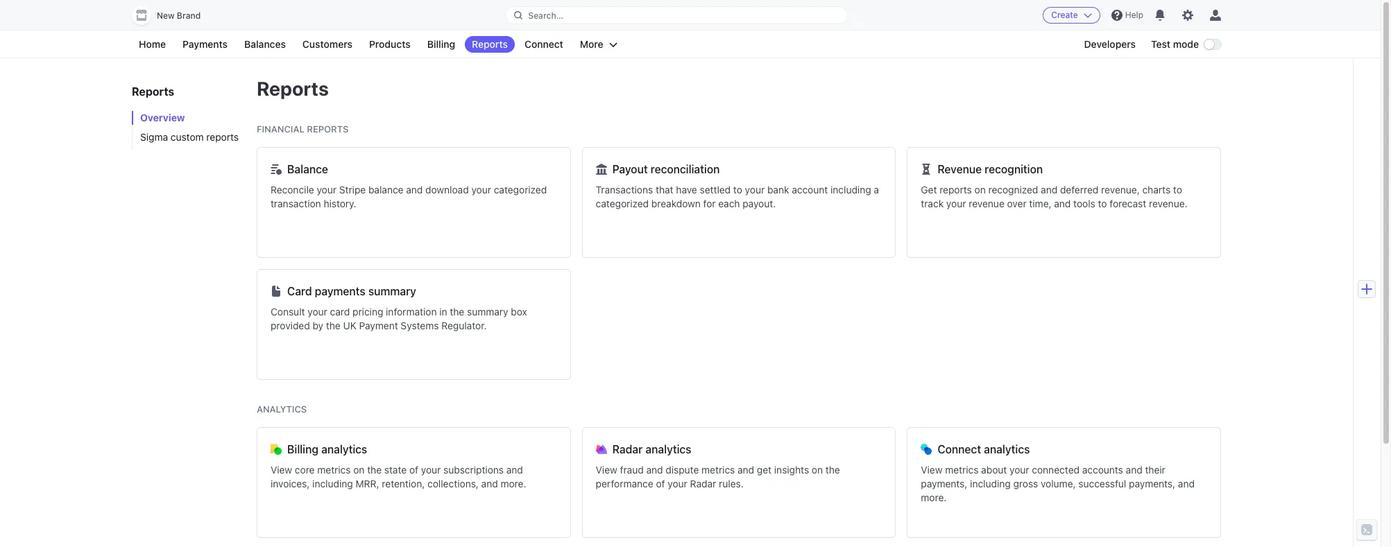 Task type: vqa. For each thing, say whether or not it's contained in the screenshot.
any
no



Task type: describe. For each thing, give the bounding box(es) containing it.
fraud
[[620, 464, 644, 476]]

financial
[[257, 124, 305, 135]]

reports link
[[465, 36, 515, 53]]

regulator.
[[442, 320, 487, 332]]

financial reports
[[257, 124, 349, 135]]

sigma
[[140, 131, 168, 143]]

metrics inside view metrics about your connected accounts and their payments, including gross volume, successful payments, and more.
[[945, 464, 979, 476]]

your inside view fraud and dispute metrics and get insights on the performance of your radar rules.
[[668, 478, 688, 490]]

card
[[330, 306, 350, 318]]

history.
[[324, 198, 356, 210]]

connect for connect
[[525, 38, 563, 50]]

create
[[1052, 10, 1078, 20]]

dispute
[[666, 464, 699, 476]]

on inside view fraud and dispute metrics and get insights on the performance of your radar rules.
[[812, 464, 823, 476]]

view for billing analytics
[[271, 464, 292, 476]]

account
[[792, 184, 828, 196]]

performance
[[596, 478, 654, 490]]

balances link
[[237, 36, 293, 53]]

rules.
[[719, 478, 744, 490]]

billing analytics
[[287, 443, 367, 456]]

stripe
[[339, 184, 366, 196]]

card
[[287, 285, 312, 298]]

analytics for connect analytics
[[984, 443, 1030, 456]]

revenue,
[[1101, 184, 1140, 196]]

your inside transactions that have settled to your bank account including a categorized breakdown for each payout.
[[745, 184, 765, 196]]

the right 'in'
[[450, 306, 464, 318]]

core
[[295, 464, 315, 476]]

subscriptions
[[444, 464, 504, 476]]

billing for billing analytics
[[287, 443, 319, 456]]

reports up balance
[[307, 124, 349, 135]]

overview
[[140, 112, 185, 124]]

reconcile your stripe balance and download your categorized transaction history.
[[271, 184, 547, 210]]

payout reconciliation
[[613, 163, 720, 176]]

2 payments, from the left
[[1129, 478, 1176, 490]]

payments link
[[176, 36, 235, 53]]

billing for billing
[[427, 38, 455, 50]]

view metrics about your connected accounts and their payments, including gross volume, successful payments, and more.
[[921, 464, 1195, 504]]

metrics inside view core metrics on the state of your subscriptions and invoices, including mrr, retention, collections, and more.
[[317, 464, 351, 476]]

payout
[[613, 163, 648, 176]]

get reports on recognized and deferred revenue, charts to track your revenue over time, and tools to forecast revenue.
[[921, 184, 1188, 210]]

analytics
[[257, 404, 307, 415]]

about
[[981, 464, 1007, 476]]

connect analytics
[[938, 443, 1030, 456]]

new brand
[[157, 10, 201, 21]]

on inside get reports on recognized and deferred revenue, charts to track your revenue over time, and tools to forecast revenue.
[[975, 184, 986, 196]]

charts
[[1143, 184, 1171, 196]]

new
[[157, 10, 175, 21]]

a
[[874, 184, 879, 196]]

view fraud and dispute metrics and get insights on the performance of your radar rules.
[[596, 464, 840, 490]]

for
[[703, 198, 716, 210]]

balances
[[244, 38, 286, 50]]

deferred
[[1060, 184, 1099, 196]]

your up history.
[[317, 184, 337, 196]]

and inside reconcile your stripe balance and download your categorized transaction history.
[[406, 184, 423, 196]]

bank
[[768, 184, 789, 196]]

insights
[[774, 464, 809, 476]]

reports up overview
[[132, 85, 174, 98]]

create button
[[1043, 7, 1101, 24]]

forecast
[[1110, 198, 1147, 210]]

have
[[676, 184, 697, 196]]

tools
[[1074, 198, 1096, 210]]

new brand button
[[132, 6, 215, 25]]

settled
[[700, 184, 731, 196]]

customers
[[303, 38, 353, 50]]

mode
[[1173, 38, 1199, 50]]

of inside view fraud and dispute metrics and get insights on the performance of your radar rules.
[[656, 478, 665, 490]]

analytics for radar analytics
[[646, 443, 692, 456]]

2 horizontal spatial to
[[1174, 184, 1183, 196]]

1 payments, from the left
[[921, 478, 968, 490]]

retention,
[[382, 478, 425, 490]]

including inside transactions that have settled to your bank account including a categorized breakdown for each payout.
[[831, 184, 871, 196]]

breakdown
[[652, 198, 701, 210]]

products
[[369, 38, 411, 50]]

balance
[[369, 184, 404, 196]]

balance
[[287, 163, 328, 176]]

customers link
[[296, 36, 359, 53]]

reconciliation
[[651, 163, 720, 176]]

revenue.
[[1149, 198, 1188, 210]]

download
[[426, 184, 469, 196]]

their
[[1145, 464, 1166, 476]]

billing link
[[420, 36, 462, 53]]

view for radar analytics
[[596, 464, 618, 476]]

home link
[[132, 36, 173, 53]]

revenue
[[969, 198, 1005, 210]]

help button
[[1106, 4, 1149, 26]]

1 horizontal spatial to
[[1098, 198, 1107, 210]]

pricing
[[353, 306, 383, 318]]

the right by
[[326, 320, 341, 332]]

the inside view core metrics on the state of your subscriptions and invoices, including mrr, retention, collections, and more.
[[367, 464, 382, 476]]

your right download
[[472, 184, 491, 196]]



Task type: locate. For each thing, give the bounding box(es) containing it.
get
[[757, 464, 772, 476]]

of
[[409, 464, 418, 476], [656, 478, 665, 490]]

information
[[386, 306, 437, 318]]

1 horizontal spatial radar
[[690, 478, 716, 490]]

of down radar analytics
[[656, 478, 665, 490]]

0 vertical spatial reports
[[206, 131, 239, 143]]

transaction
[[271, 198, 321, 210]]

payments,
[[921, 478, 968, 490], [1129, 478, 1176, 490]]

connect link
[[518, 36, 570, 53]]

reconcile
[[271, 184, 314, 196]]

payments
[[315, 285, 366, 298]]

payments, down their
[[1129, 478, 1176, 490]]

including inside view metrics about your connected accounts and their payments, including gross volume, successful payments, and more.
[[970, 478, 1011, 490]]

summary up information at the left of the page
[[368, 285, 416, 298]]

1 horizontal spatial on
[[812, 464, 823, 476]]

1 metrics from the left
[[317, 464, 351, 476]]

that
[[656, 184, 674, 196]]

on up revenue
[[975, 184, 986, 196]]

3 analytics from the left
[[984, 443, 1030, 456]]

view down connect analytics
[[921, 464, 943, 476]]

mrr,
[[356, 478, 379, 490]]

including inside view core metrics on the state of your subscriptions and invoices, including mrr, retention, collections, and more.
[[312, 478, 353, 490]]

radar analytics
[[613, 443, 692, 456]]

reports
[[206, 131, 239, 143], [940, 184, 972, 196]]

your up collections,
[[421, 464, 441, 476]]

products link
[[362, 36, 418, 53]]

transactions that have settled to your bank account including a categorized breakdown for each payout.
[[596, 184, 879, 210]]

0 horizontal spatial connect
[[525, 38, 563, 50]]

1 horizontal spatial analytics
[[646, 443, 692, 456]]

sigma custom reports link
[[132, 130, 243, 144]]

including left a
[[831, 184, 871, 196]]

1 horizontal spatial more.
[[921, 492, 947, 504]]

1 vertical spatial more.
[[921, 492, 947, 504]]

recognition
[[985, 163, 1043, 176]]

your inside get reports on recognized and deferred revenue, charts to track your revenue over time, and tools to forecast revenue.
[[947, 198, 966, 210]]

to
[[734, 184, 743, 196], [1174, 184, 1183, 196], [1098, 198, 1107, 210]]

metrics
[[317, 464, 351, 476], [702, 464, 735, 476], [945, 464, 979, 476]]

view inside view core metrics on the state of your subscriptions and invoices, including mrr, retention, collections, and more.
[[271, 464, 292, 476]]

developers link
[[1077, 36, 1143, 53]]

3 metrics from the left
[[945, 464, 979, 476]]

the inside view fraud and dispute metrics and get insights on the performance of your radar rules.
[[826, 464, 840, 476]]

to right the tools on the top of the page
[[1098, 198, 1107, 210]]

0 horizontal spatial billing
[[287, 443, 319, 456]]

connected
[[1032, 464, 1080, 476]]

your up payout.
[[745, 184, 765, 196]]

0 vertical spatial radar
[[613, 443, 643, 456]]

revenue recognition
[[938, 163, 1043, 176]]

0 vertical spatial categorized
[[494, 184, 547, 196]]

view for connect analytics
[[921, 464, 943, 476]]

0 horizontal spatial radar
[[613, 443, 643, 456]]

to up each
[[734, 184, 743, 196]]

1 horizontal spatial categorized
[[596, 198, 649, 210]]

view core metrics on the state of your subscriptions and invoices, including mrr, retention, collections, and more.
[[271, 464, 526, 490]]

0 horizontal spatial on
[[353, 464, 365, 476]]

0 horizontal spatial reports
[[206, 131, 239, 143]]

on inside view core metrics on the state of your subscriptions and invoices, including mrr, retention, collections, and more.
[[353, 464, 365, 476]]

2 horizontal spatial analytics
[[984, 443, 1030, 456]]

0 vertical spatial connect
[[525, 38, 563, 50]]

0 horizontal spatial analytics
[[321, 443, 367, 456]]

more. inside view metrics about your connected accounts and their payments, including gross volume, successful payments, and more.
[[921, 492, 947, 504]]

more
[[580, 38, 604, 50]]

billing left reports link
[[427, 38, 455, 50]]

on
[[975, 184, 986, 196], [353, 464, 365, 476], [812, 464, 823, 476]]

payment
[[359, 320, 398, 332]]

3 view from the left
[[921, 464, 943, 476]]

view up invoices,
[[271, 464, 292, 476]]

test
[[1151, 38, 1171, 50]]

metrics down billing analytics at the bottom of page
[[317, 464, 351, 476]]

in
[[439, 306, 447, 318]]

connect up the about
[[938, 443, 981, 456]]

successful
[[1079, 478, 1127, 490]]

2 horizontal spatial including
[[970, 478, 1011, 490]]

2 metrics from the left
[[702, 464, 735, 476]]

your inside view metrics about your connected accounts and their payments, including gross volume, successful payments, and more.
[[1010, 464, 1030, 476]]

reports inside get reports on recognized and deferred revenue, charts to track your revenue over time, and tools to forecast revenue.
[[940, 184, 972, 196]]

2 horizontal spatial view
[[921, 464, 943, 476]]

time,
[[1029, 198, 1052, 210]]

your up by
[[308, 306, 327, 318]]

2 view from the left
[[596, 464, 618, 476]]

search…
[[528, 10, 564, 20]]

your inside consult your card pricing information in the summary box provided by the uk payment systems regulator.
[[308, 306, 327, 318]]

0 horizontal spatial metrics
[[317, 464, 351, 476]]

metrics down connect analytics
[[945, 464, 979, 476]]

radar up "fraud"
[[613, 443, 643, 456]]

1 vertical spatial connect
[[938, 443, 981, 456]]

1 horizontal spatial summary
[[467, 306, 508, 318]]

summary
[[368, 285, 416, 298], [467, 306, 508, 318]]

the right insights
[[826, 464, 840, 476]]

your right track
[[947, 198, 966, 210]]

state
[[384, 464, 407, 476]]

payout.
[[743, 198, 776, 210]]

card payments summary
[[287, 285, 416, 298]]

analytics up dispute
[[646, 443, 692, 456]]

0 vertical spatial more.
[[501, 478, 526, 490]]

1 horizontal spatial payments,
[[1129, 478, 1176, 490]]

categorized inside reconcile your stripe balance and download your categorized transaction history.
[[494, 184, 547, 196]]

including down "core" in the left of the page
[[312, 478, 353, 490]]

consult
[[271, 306, 305, 318]]

1 vertical spatial of
[[656, 478, 665, 490]]

to up 'revenue.'
[[1174, 184, 1183, 196]]

radar down dispute
[[690, 478, 716, 490]]

1 view from the left
[[271, 464, 292, 476]]

collections,
[[428, 478, 479, 490]]

summary up regulator.
[[467, 306, 508, 318]]

volume,
[[1041, 478, 1076, 490]]

over
[[1007, 198, 1027, 210]]

the
[[450, 306, 464, 318], [326, 320, 341, 332], [367, 464, 382, 476], [826, 464, 840, 476]]

analytics for billing analytics
[[321, 443, 367, 456]]

1 horizontal spatial reports
[[940, 184, 972, 196]]

0 horizontal spatial view
[[271, 464, 292, 476]]

to inside transactions that have settled to your bank account including a categorized breakdown for each payout.
[[734, 184, 743, 196]]

0 horizontal spatial to
[[734, 184, 743, 196]]

reports right custom
[[206, 131, 239, 143]]

revenue
[[938, 163, 982, 176]]

0 vertical spatial summary
[[368, 285, 416, 298]]

connect down search…
[[525, 38, 563, 50]]

view inside view fraud and dispute metrics and get insights on the performance of your radar rules.
[[596, 464, 618, 476]]

analytics up mrr,
[[321, 443, 367, 456]]

view up performance on the left bottom of the page
[[596, 464, 618, 476]]

Search… text field
[[506, 7, 847, 24]]

Search… search field
[[506, 7, 847, 24]]

0 horizontal spatial categorized
[[494, 184, 547, 196]]

overview link
[[132, 111, 243, 125]]

custom
[[171, 131, 204, 143]]

1 analytics from the left
[[321, 443, 367, 456]]

1 horizontal spatial of
[[656, 478, 665, 490]]

on up mrr,
[[353, 464, 365, 476]]

more button
[[573, 36, 624, 53]]

0 horizontal spatial summary
[[368, 285, 416, 298]]

1 vertical spatial billing
[[287, 443, 319, 456]]

including down the about
[[970, 478, 1011, 490]]

1 vertical spatial reports
[[940, 184, 972, 196]]

2 horizontal spatial on
[[975, 184, 986, 196]]

metrics inside view fraud and dispute metrics and get insights on the performance of your radar rules.
[[702, 464, 735, 476]]

and
[[406, 184, 423, 196], [1041, 184, 1058, 196], [1054, 198, 1071, 210], [506, 464, 523, 476], [646, 464, 663, 476], [738, 464, 754, 476], [1126, 464, 1143, 476], [481, 478, 498, 490], [1178, 478, 1195, 490]]

0 horizontal spatial of
[[409, 464, 418, 476]]

box
[[511, 306, 527, 318]]

reports
[[472, 38, 508, 50], [257, 77, 329, 100], [132, 85, 174, 98], [307, 124, 349, 135]]

1 vertical spatial radar
[[690, 478, 716, 490]]

0 horizontal spatial more.
[[501, 478, 526, 490]]

your up gross
[[1010, 464, 1030, 476]]

1 horizontal spatial connect
[[938, 443, 981, 456]]

your inside view core metrics on the state of your subscriptions and invoices, including mrr, retention, collections, and more.
[[421, 464, 441, 476]]

0 horizontal spatial payments,
[[921, 478, 968, 490]]

track
[[921, 198, 944, 210]]

systems
[[401, 320, 439, 332]]

view
[[271, 464, 292, 476], [596, 464, 618, 476], [921, 464, 943, 476]]

radar inside view fraud and dispute metrics and get insights on the performance of your radar rules.
[[690, 478, 716, 490]]

payments
[[183, 38, 228, 50]]

categorized
[[494, 184, 547, 196], [596, 198, 649, 210]]

help
[[1126, 10, 1144, 20]]

1 vertical spatial summary
[[467, 306, 508, 318]]

2 horizontal spatial metrics
[[945, 464, 979, 476]]

payments, down connect analytics
[[921, 478, 968, 490]]

home
[[139, 38, 166, 50]]

1 horizontal spatial view
[[596, 464, 618, 476]]

connect
[[525, 38, 563, 50], [938, 443, 981, 456]]

1 vertical spatial categorized
[[596, 198, 649, 210]]

your down dispute
[[668, 478, 688, 490]]

view inside view metrics about your connected accounts and their payments, including gross volume, successful payments, and more.
[[921, 464, 943, 476]]

1 horizontal spatial including
[[831, 184, 871, 196]]

connect for connect analytics
[[938, 443, 981, 456]]

accounts
[[1083, 464, 1124, 476]]

categorized inside transactions that have settled to your bank account including a categorized breakdown for each payout.
[[596, 198, 649, 210]]

get
[[921, 184, 937, 196]]

billing up "core" in the left of the page
[[287, 443, 319, 456]]

brand
[[177, 10, 201, 21]]

0 vertical spatial billing
[[427, 38, 455, 50]]

more. inside view core metrics on the state of your subscriptions and invoices, including mrr, retention, collections, and more.
[[501, 478, 526, 490]]

on right insights
[[812, 464, 823, 476]]

1 horizontal spatial billing
[[427, 38, 455, 50]]

consult your card pricing information in the summary box provided by the uk payment systems regulator.
[[271, 306, 527, 332]]

of inside view core metrics on the state of your subscriptions and invoices, including mrr, retention, collections, and more.
[[409, 464, 418, 476]]

analytics up the about
[[984, 443, 1030, 456]]

by
[[313, 320, 323, 332]]

of up retention, in the left of the page
[[409, 464, 418, 476]]

developers
[[1084, 38, 1136, 50]]

metrics up rules.
[[702, 464, 735, 476]]

sigma custom reports
[[140, 131, 239, 143]]

reports right billing link
[[472, 38, 508, 50]]

reports down revenue
[[940, 184, 972, 196]]

1 horizontal spatial metrics
[[702, 464, 735, 476]]

0 vertical spatial of
[[409, 464, 418, 476]]

0 horizontal spatial including
[[312, 478, 353, 490]]

the up mrr,
[[367, 464, 382, 476]]

2 analytics from the left
[[646, 443, 692, 456]]

reports up financial reports
[[257, 77, 329, 100]]

summary inside consult your card pricing information in the summary box provided by the uk payment systems regulator.
[[467, 306, 508, 318]]



